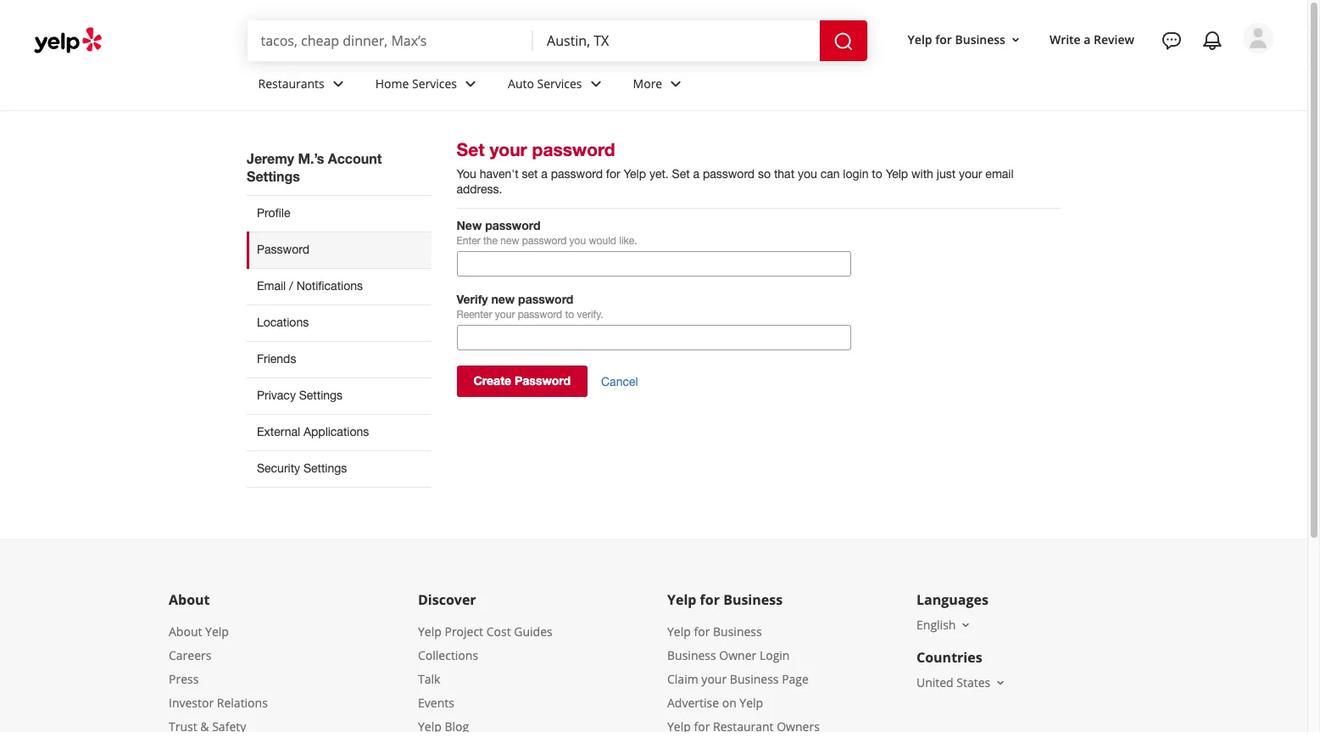 Task type: vqa. For each thing, say whether or not it's contained in the screenshot.
2 filters
no



Task type: describe. For each thing, give the bounding box(es) containing it.
yelp left with
[[886, 167, 909, 181]]

0 horizontal spatial set
[[457, 139, 485, 160]]

business owner login link
[[668, 647, 790, 663]]

to inside set your password you haven't set a password for yelp yet. set a password so that you can login to yelp with just your email address.
[[872, 167, 883, 181]]

relations
[[217, 695, 268, 711]]

business categories element
[[245, 61, 1274, 110]]

16 chevron down v2 image inside yelp for business button
[[1009, 33, 1023, 46]]

your inside yelp for business business owner login claim your business page advertise on yelp
[[702, 671, 727, 687]]

owner
[[720, 647, 757, 663]]

new
[[457, 218, 482, 232]]

yelp project cost guides link
[[418, 623, 553, 640]]

password left verify. in the left top of the page
[[518, 309, 563, 321]]

yelp for business link
[[668, 623, 762, 640]]

security settings
[[257, 461, 347, 475]]

about for about yelp careers press investor relations
[[169, 623, 202, 640]]

security settings link
[[247, 450, 431, 488]]

Find text field
[[261, 31, 520, 50]]

none field near
[[547, 31, 806, 50]]

home
[[376, 75, 409, 91]]

/
[[289, 279, 293, 293]]

press link
[[169, 671, 199, 687]]

notifications
[[297, 279, 363, 293]]

restaurants link
[[245, 61, 362, 110]]

yet.
[[650, 167, 669, 181]]

languages
[[917, 590, 989, 609]]

can
[[821, 167, 840, 181]]

that
[[774, 167, 795, 181]]

just
[[937, 167, 956, 181]]

your right just
[[959, 167, 983, 181]]

verify
[[457, 292, 488, 306]]

events
[[418, 695, 455, 711]]

0 horizontal spatial a
[[541, 167, 548, 181]]

about yelp link
[[169, 623, 229, 640]]

write
[[1050, 31, 1081, 47]]

yelp for business button
[[901, 24, 1030, 55]]

create password
[[474, 373, 571, 388]]

Verify new password password field
[[457, 325, 851, 350]]

home services
[[376, 75, 457, 91]]

project
[[445, 623, 484, 640]]

create password button
[[457, 366, 588, 397]]

united states button
[[917, 674, 1008, 690]]

about for about
[[169, 590, 210, 609]]

address.
[[457, 182, 503, 196]]

friends
[[257, 352, 296, 366]]

email
[[986, 167, 1014, 181]]

privacy settings link
[[247, 377, 431, 414]]

login
[[843, 167, 869, 181]]

talk link
[[418, 671, 441, 687]]

email
[[257, 279, 286, 293]]

none field find
[[261, 31, 520, 50]]

review
[[1094, 31, 1135, 47]]

careers link
[[169, 647, 212, 663]]

email / notifications
[[257, 279, 363, 293]]

english
[[917, 617, 956, 633]]

home services link
[[362, 61, 495, 110]]

locations link
[[247, 304, 431, 341]]

to inside verify new password reenter your password to verify.
[[565, 309, 574, 321]]

set
[[522, 167, 538, 181]]

haven't
[[480, 167, 519, 181]]

auto services link
[[495, 61, 620, 110]]

auto services
[[508, 75, 582, 91]]

your up haven't
[[490, 139, 527, 160]]

collections link
[[418, 647, 479, 663]]

set your password you haven't set a password for yelp yet. set a password so that you can login to yelp with just your email address.
[[457, 139, 1014, 196]]

careers
[[169, 647, 212, 663]]

m.'s
[[298, 150, 324, 166]]

for inside set your password you haven't set a password for yelp yet. set a password so that you can login to yelp with just your email address.
[[606, 167, 621, 181]]

collections
[[418, 647, 479, 663]]

new inside new password enter the new password you would like.
[[501, 235, 520, 247]]

16 chevron down v2 image for languages
[[960, 618, 973, 632]]

for inside yelp for business business owner login claim your business page advertise on yelp
[[694, 623, 710, 640]]

english button
[[917, 617, 973, 633]]

create
[[474, 373, 512, 388]]

cancel
[[601, 375, 638, 388]]

privacy
[[257, 388, 296, 402]]

jeremy m.'s account settings
[[247, 150, 382, 184]]

you inside new password enter the new password you would like.
[[570, 235, 586, 247]]

you inside set your password you haven't set a password for yelp yet. set a password so that you can login to yelp with just your email address.
[[798, 167, 818, 181]]

settings for security
[[304, 461, 347, 475]]

24 chevron down v2 image for auto services
[[586, 73, 606, 94]]

password inside create password button
[[515, 373, 571, 388]]

about yelp careers press investor relations
[[169, 623, 268, 711]]

write a review link
[[1043, 24, 1142, 55]]

verify.
[[577, 309, 604, 321]]

settings for privacy
[[299, 388, 343, 402]]

yelp up claim
[[668, 623, 691, 640]]

more
[[633, 75, 663, 91]]

yelp up yelp for business link
[[668, 590, 697, 609]]

email / notifications link
[[247, 268, 431, 304]]

advertise
[[668, 695, 719, 711]]

new password enter the new password you would like.
[[457, 218, 638, 247]]

privacy settings
[[257, 388, 343, 402]]

events link
[[418, 695, 455, 711]]

Near text field
[[547, 31, 806, 50]]

so
[[758, 167, 771, 181]]

press
[[169, 671, 199, 687]]

for inside button
[[936, 31, 953, 47]]



Task type: locate. For each thing, give the bounding box(es) containing it.
a right the 'write'
[[1084, 31, 1091, 47]]

enter
[[457, 235, 481, 247]]

none field up home at the top left of the page
[[261, 31, 520, 50]]

to left verify. in the left top of the page
[[565, 309, 574, 321]]

password up /
[[257, 243, 310, 256]]

24 chevron down v2 image inside more link
[[666, 73, 686, 94]]

more link
[[620, 61, 700, 110]]

1 vertical spatial password
[[515, 373, 571, 388]]

0 horizontal spatial you
[[570, 235, 586, 247]]

1 horizontal spatial yelp for business
[[908, 31, 1006, 47]]

0 horizontal spatial password
[[257, 243, 310, 256]]

16 chevron down v2 image inside "united states" popup button
[[994, 676, 1008, 689]]

united states
[[917, 674, 991, 690]]

1 horizontal spatial none field
[[547, 31, 806, 50]]

yelp
[[908, 31, 933, 47], [624, 167, 646, 181], [886, 167, 909, 181], [668, 590, 697, 609], [205, 623, 229, 640], [418, 623, 442, 640], [668, 623, 691, 640], [740, 695, 764, 711]]

a right yet.
[[693, 167, 700, 181]]

2 horizontal spatial 16 chevron down v2 image
[[1009, 33, 1023, 46]]

restaurants
[[258, 75, 325, 91]]

discover
[[418, 590, 476, 609]]

24 chevron down v2 image inside home services link
[[461, 73, 481, 94]]

password link
[[247, 232, 431, 268]]

1 horizontal spatial 16 chevron down v2 image
[[994, 676, 1008, 689]]

24 chevron down v2 image left auto
[[461, 73, 481, 94]]

24 chevron down v2 image
[[461, 73, 481, 94], [666, 73, 686, 94]]

password right set
[[551, 167, 603, 181]]

password up set
[[532, 139, 616, 160]]

1 vertical spatial settings
[[299, 388, 343, 402]]

0 vertical spatial new
[[501, 235, 520, 247]]

24 chevron down v2 image inside 'restaurants' "link"
[[328, 73, 348, 94]]

would
[[589, 235, 617, 247]]

1 horizontal spatial to
[[872, 167, 883, 181]]

the
[[484, 235, 498, 247]]

24 chevron down v2 image right restaurants
[[328, 73, 348, 94]]

applications
[[304, 425, 369, 438]]

0 horizontal spatial 16 chevron down v2 image
[[960, 618, 973, 632]]

claim your business page link
[[668, 671, 809, 687]]

1 vertical spatial 16 chevron down v2 image
[[960, 618, 973, 632]]

yelp for business inside yelp for business button
[[908, 31, 1006, 47]]

yelp project cost guides collections talk events
[[418, 623, 553, 711]]

services inside home services link
[[412, 75, 457, 91]]

1 none field from the left
[[261, 31, 520, 50]]

notifications image
[[1203, 31, 1223, 51]]

login
[[760, 647, 790, 663]]

claim
[[668, 671, 699, 687]]

your right reenter
[[495, 309, 515, 321]]

2 about from the top
[[169, 623, 202, 640]]

None search field
[[247, 20, 871, 61]]

a right set
[[541, 167, 548, 181]]

your inside verify new password reenter your password to verify.
[[495, 309, 515, 321]]

1 services from the left
[[412, 75, 457, 91]]

investor relations link
[[169, 695, 268, 711]]

password up the
[[485, 218, 541, 232]]

1 horizontal spatial you
[[798, 167, 818, 181]]

0 vertical spatial to
[[872, 167, 883, 181]]

2 vertical spatial 16 chevron down v2 image
[[994, 676, 1008, 689]]

investor
[[169, 695, 214, 711]]

services right auto
[[537, 75, 582, 91]]

24 chevron down v2 image for more
[[666, 73, 686, 94]]

settings down the applications
[[304, 461, 347, 475]]

reenter
[[457, 309, 492, 321]]

0 vertical spatial settings
[[247, 168, 300, 184]]

0 vertical spatial about
[[169, 590, 210, 609]]

1 horizontal spatial 24 chevron down v2 image
[[666, 73, 686, 94]]

write a review
[[1050, 31, 1135, 47]]

set right yet.
[[672, 167, 690, 181]]

security
[[257, 461, 300, 475]]

1 vertical spatial about
[[169, 623, 202, 640]]

messages image
[[1162, 31, 1183, 51]]

1 24 chevron down v2 image from the left
[[328, 73, 348, 94]]

countries
[[917, 648, 983, 667]]

1 horizontal spatial password
[[515, 373, 571, 388]]

24 chevron down v2 image inside auto services link
[[586, 73, 606, 94]]

1 horizontal spatial 24 chevron down v2 image
[[586, 73, 606, 94]]

1 vertical spatial to
[[565, 309, 574, 321]]

16 chevron down v2 image right states
[[994, 676, 1008, 689]]

yelp left yet.
[[624, 167, 646, 181]]

about inside about yelp careers press investor relations
[[169, 623, 202, 640]]

password right the
[[522, 235, 567, 247]]

0 horizontal spatial 24 chevron down v2 image
[[328, 73, 348, 94]]

external
[[257, 425, 300, 438]]

1 horizontal spatial services
[[537, 75, 582, 91]]

password left so in the right of the page
[[703, 167, 755, 181]]

0 vertical spatial password
[[257, 243, 310, 256]]

your up advertise on yelp link
[[702, 671, 727, 687]]

business
[[956, 31, 1006, 47], [724, 590, 783, 609], [713, 623, 762, 640], [668, 647, 717, 663], [730, 671, 779, 687]]

your
[[490, 139, 527, 160], [959, 167, 983, 181], [495, 309, 515, 321], [702, 671, 727, 687]]

1 vertical spatial yelp for business
[[668, 590, 783, 609]]

you left the can
[[798, 167, 818, 181]]

24 chevron down v2 image
[[328, 73, 348, 94], [586, 73, 606, 94]]

page
[[782, 671, 809, 687]]

24 chevron down v2 image for restaurants
[[328, 73, 348, 94]]

2 24 chevron down v2 image from the left
[[666, 73, 686, 94]]

yelp right the search image
[[908, 31, 933, 47]]

yelp inside about yelp careers press investor relations
[[205, 623, 229, 640]]

jeremy
[[247, 150, 294, 166]]

profile
[[257, 206, 290, 220]]

2 services from the left
[[537, 75, 582, 91]]

set up 'you'
[[457, 139, 485, 160]]

2 horizontal spatial a
[[1084, 31, 1091, 47]]

new right the
[[501, 235, 520, 247]]

on
[[722, 695, 737, 711]]

verify new password reenter your password to verify.
[[457, 292, 604, 321]]

united
[[917, 674, 954, 690]]

password inside password link
[[257, 243, 310, 256]]

yelp inside button
[[908, 31, 933, 47]]

0 horizontal spatial yelp for business
[[668, 590, 783, 609]]

0 vertical spatial set
[[457, 139, 485, 160]]

to
[[872, 167, 883, 181], [565, 309, 574, 321]]

to right login
[[872, 167, 883, 181]]

password down new password enter the new password you would like.
[[518, 292, 574, 306]]

1 vertical spatial set
[[672, 167, 690, 181]]

0 horizontal spatial none field
[[261, 31, 520, 50]]

guides
[[514, 623, 553, 640]]

settings
[[247, 168, 300, 184], [299, 388, 343, 402], [304, 461, 347, 475]]

0 horizontal spatial services
[[412, 75, 457, 91]]

services for home services
[[412, 75, 457, 91]]

0 vertical spatial you
[[798, 167, 818, 181]]

0 vertical spatial yelp for business
[[908, 31, 1006, 47]]

settings up external applications
[[299, 388, 343, 402]]

yelp for business business owner login claim your business page advertise on yelp
[[668, 623, 809, 711]]

1 vertical spatial you
[[570, 235, 586, 247]]

friends link
[[247, 341, 431, 377]]

profile link
[[247, 195, 431, 232]]

yelp inside yelp project cost guides collections talk events
[[418, 623, 442, 640]]

24 chevron down v2 image right the auto services
[[586, 73, 606, 94]]

a
[[1084, 31, 1091, 47], [541, 167, 548, 181], [693, 167, 700, 181]]

you
[[457, 167, 477, 181]]

cancel link
[[601, 375, 638, 390]]

16 chevron down v2 image left the 'write'
[[1009, 33, 1023, 46]]

1 about from the top
[[169, 590, 210, 609]]

yelp up careers link
[[205, 623, 229, 640]]

yelp up collections
[[418, 623, 442, 640]]

account
[[328, 150, 382, 166]]

new
[[501, 235, 520, 247], [492, 292, 515, 306]]

1 horizontal spatial set
[[672, 167, 690, 181]]

cost
[[487, 623, 511, 640]]

services
[[412, 75, 457, 91], [537, 75, 582, 91]]

about up about yelp link at the left bottom of the page
[[169, 590, 210, 609]]

16 chevron down v2 image for countries
[[994, 676, 1008, 689]]

0 horizontal spatial to
[[565, 309, 574, 321]]

external applications
[[257, 425, 369, 438]]

services right home at the top left of the page
[[412, 75, 457, 91]]

24 chevron down v2 image for home services
[[461, 73, 481, 94]]

you
[[798, 167, 818, 181], [570, 235, 586, 247]]

locations
[[257, 316, 309, 329]]

16 chevron down v2 image
[[1009, 33, 1023, 46], [960, 618, 973, 632], [994, 676, 1008, 689]]

auto
[[508, 75, 534, 91]]

services for auto services
[[537, 75, 582, 91]]

1 horizontal spatial a
[[693, 167, 700, 181]]

1 vertical spatial new
[[492, 292, 515, 306]]

settings down jeremy
[[247, 168, 300, 184]]

0 vertical spatial 16 chevron down v2 image
[[1009, 33, 1023, 46]]

yelp for business
[[908, 31, 1006, 47], [668, 590, 783, 609]]

yelp right on at the bottom right of page
[[740, 695, 764, 711]]

password
[[257, 243, 310, 256], [515, 373, 571, 388]]

new inside verify new password reenter your password to verify.
[[492, 292, 515, 306]]

16 chevron down v2 image inside english dropdown button
[[960, 618, 973, 632]]

2 vertical spatial settings
[[304, 461, 347, 475]]

business inside yelp for business button
[[956, 31, 1006, 47]]

user actions element
[[895, 21, 1298, 126]]

2 24 chevron down v2 image from the left
[[586, 73, 606, 94]]

new right verify
[[492, 292, 515, 306]]

1 24 chevron down v2 image from the left
[[461, 73, 481, 94]]

password
[[532, 139, 616, 160], [551, 167, 603, 181], [703, 167, 755, 181], [485, 218, 541, 232], [522, 235, 567, 247], [518, 292, 574, 306], [518, 309, 563, 321]]

0 horizontal spatial 24 chevron down v2 image
[[461, 73, 481, 94]]

you left would
[[570, 235, 586, 247]]

None field
[[261, 31, 520, 50], [547, 31, 806, 50]]

states
[[957, 674, 991, 690]]

for
[[936, 31, 953, 47], [606, 167, 621, 181], [700, 590, 720, 609], [694, 623, 710, 640]]

none field up more link
[[547, 31, 806, 50]]

settings inside jeremy m.'s account settings
[[247, 168, 300, 184]]

jeremy m. image
[[1244, 23, 1274, 53]]

search image
[[834, 31, 854, 51]]

about up careers
[[169, 623, 202, 640]]

like.
[[619, 235, 638, 247]]

password right create
[[515, 373, 571, 388]]

services inside auto services link
[[537, 75, 582, 91]]

24 chevron down v2 image right the more
[[666, 73, 686, 94]]

New password password field
[[457, 251, 851, 277]]

advertise on yelp link
[[668, 695, 764, 711]]

about
[[169, 590, 210, 609], [169, 623, 202, 640]]

2 none field from the left
[[547, 31, 806, 50]]

16 chevron down v2 image down languages
[[960, 618, 973, 632]]



